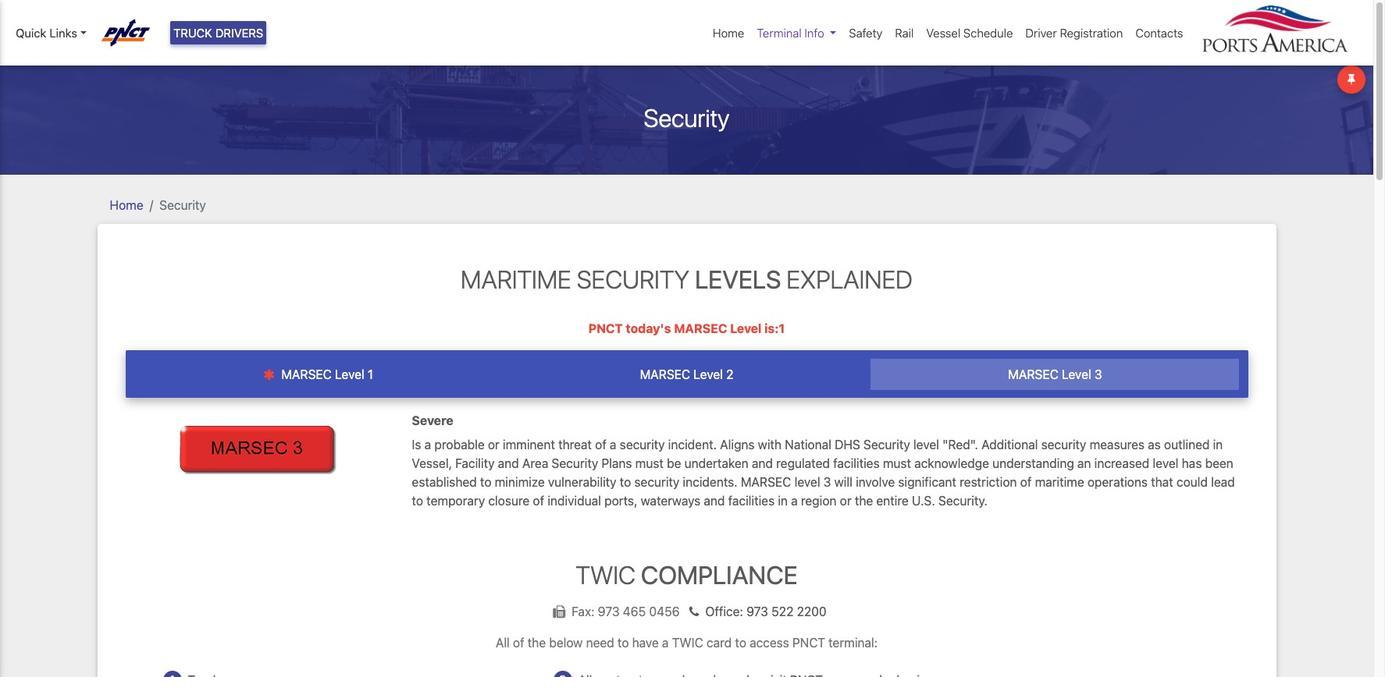 Task type: describe. For each thing, give the bounding box(es) containing it.
security up plans
[[620, 438, 665, 452]]

vessel,
[[412, 456, 452, 470]]

1 must from the left
[[635, 456, 664, 470]]

safety link
[[843, 18, 889, 48]]

contacts link
[[1129, 18, 1190, 48]]

level for marsec level 1
[[335, 368, 364, 382]]

quick links link
[[16, 24, 86, 42]]

marsec level 1
[[278, 368, 373, 382]]

"red".
[[942, 438, 978, 452]]

3 inside 'link'
[[1095, 368, 1102, 382]]

1 vertical spatial the
[[528, 636, 546, 650]]

safety
[[849, 26, 883, 40]]

entire
[[876, 494, 909, 508]]

0 vertical spatial level
[[913, 438, 939, 452]]

terminal:
[[828, 636, 878, 650]]

acknowledge
[[914, 456, 989, 470]]

increased
[[1094, 456, 1150, 470]]

schedule
[[963, 26, 1013, 40]]

to down facility
[[480, 475, 491, 489]]

marsec level 2 link
[[502, 359, 871, 391]]

0456
[[649, 605, 680, 619]]

significant
[[898, 475, 956, 489]]

minimize
[[495, 475, 545, 489]]

compliance
[[641, 560, 798, 590]]

operations
[[1088, 475, 1148, 489]]

card
[[707, 636, 732, 650]]

restriction
[[960, 475, 1017, 489]]

is
[[412, 438, 421, 452]]

today's
[[626, 322, 671, 336]]

1 horizontal spatial in
[[1213, 438, 1223, 452]]

severe
[[412, 414, 453, 428]]

below
[[549, 636, 583, 650]]

will
[[834, 475, 852, 489]]

2 must from the left
[[883, 456, 911, 470]]

imminent
[[503, 438, 555, 452]]

0 vertical spatial or
[[488, 438, 500, 452]]

registration
[[1060, 26, 1123, 40]]

of up plans
[[595, 438, 607, 452]]

regulated
[[776, 456, 830, 470]]

area
[[522, 456, 548, 470]]

terminal
[[757, 26, 802, 40]]

quick
[[16, 26, 46, 40]]

established
[[412, 475, 477, 489]]

have
[[632, 636, 659, 650]]

vessel schedule link
[[920, 18, 1019, 48]]

marsec level 1 link
[[134, 359, 502, 391]]

ports,
[[604, 494, 638, 508]]

individual
[[548, 494, 601, 508]]

probable
[[434, 438, 485, 452]]

waterways
[[641, 494, 701, 508]]

0 horizontal spatial home
[[110, 198, 143, 212]]

driver
[[1025, 26, 1057, 40]]

dhs
[[835, 438, 860, 452]]

vessel
[[926, 26, 961, 40]]

level for marsec level 3
[[1062, 368, 1091, 382]]

national
[[785, 438, 831, 452]]

office: 973 522 2200 link
[[683, 605, 827, 619]]

0 horizontal spatial and
[[498, 456, 519, 470]]

1
[[368, 368, 373, 382]]

be
[[667, 456, 681, 470]]

0 vertical spatial home
[[713, 26, 744, 40]]

incidents.
[[683, 475, 738, 489]]

contacts
[[1136, 26, 1183, 40]]

522
[[772, 605, 794, 619]]

marsec up the marsec level 2 link
[[674, 322, 727, 336]]

fax:
[[572, 605, 595, 619]]

truck drivers
[[173, 26, 263, 40]]

drivers
[[215, 26, 263, 40]]

marsec level 2
[[640, 368, 734, 382]]

terminal info
[[757, 26, 824, 40]]

marsec level 3
[[1008, 368, 1102, 382]]

tab list containing marsec level 1
[[125, 351, 1248, 398]]

access
[[750, 636, 789, 650]]

aligns
[[720, 438, 755, 452]]

of down minimize
[[533, 494, 544, 508]]

levels
[[695, 264, 781, 294]]

truck drivers link
[[170, 21, 266, 45]]

the inside is a probable or imminent threat of a security incident. aligns with national dhs security level "red". additional security measures as outlined in vessel, facility and area security plans must be undertaken and regulated facilities must acknowledge understanding an increased level has been established to minimize vulnerability to security incidents. marsec level 3 will involve significant restriction of maritime operations that could lead to temporary closure of individual ports, waterways and facilities in a region or the entire u.s. security.
[[855, 494, 873, 508]]

marsec for marsec level 3
[[1008, 368, 1059, 382]]

info
[[805, 26, 824, 40]]

1 vertical spatial or
[[840, 494, 852, 508]]

security up an
[[1041, 438, 1086, 452]]

measures
[[1090, 438, 1145, 452]]

threat
[[558, 438, 592, 452]]

fax: 973 465 0456
[[572, 605, 683, 619]]



Task type: locate. For each thing, give the bounding box(es) containing it.
lead
[[1211, 475, 1235, 489]]

phone image
[[683, 606, 705, 618]]

2
[[726, 368, 734, 382]]

1 horizontal spatial the
[[855, 494, 873, 508]]

1 vertical spatial pnct
[[792, 636, 825, 650]]

marsec down today's
[[640, 368, 690, 382]]

an
[[1077, 456, 1091, 470]]

level for marsec level 2
[[694, 368, 723, 382]]

1 horizontal spatial or
[[840, 494, 852, 508]]

outlined
[[1164, 438, 1210, 452]]

to left have
[[618, 636, 629, 650]]

in left region
[[778, 494, 788, 508]]

the left below
[[528, 636, 546, 650]]

1 973 from the left
[[598, 605, 620, 619]]

been
[[1205, 456, 1233, 470]]

0 vertical spatial in
[[1213, 438, 1223, 452]]

that
[[1151, 475, 1173, 489]]

marsec level 3 link
[[871, 359, 1239, 391]]

marsec up additional
[[1008, 368, 1059, 382]]

to
[[480, 475, 491, 489], [620, 475, 631, 489], [412, 494, 423, 508], [618, 636, 629, 650], [735, 636, 746, 650]]

of down understanding
[[1020, 475, 1032, 489]]

region
[[801, 494, 837, 508]]

links
[[49, 26, 77, 40]]

pnct down 2200
[[792, 636, 825, 650]]

twic left "card"
[[672, 636, 703, 650]]

0 vertical spatial pnct
[[588, 322, 623, 336]]

twic up fax: 973 465 0456
[[576, 560, 635, 590]]

marsec down with
[[741, 475, 791, 489]]

must
[[635, 456, 664, 470], [883, 456, 911, 470]]

3 up measures
[[1095, 368, 1102, 382]]

1 horizontal spatial home link
[[707, 18, 751, 48]]

a right is
[[425, 438, 431, 452]]

level up acknowledge
[[913, 438, 939, 452]]

vessel schedule
[[926, 26, 1013, 40]]

level inside 'link'
[[1062, 368, 1091, 382]]

facilities down dhs
[[833, 456, 880, 470]]

has
[[1182, 456, 1202, 470]]

all of the below need to have a twic card to access pnct terminal:
[[496, 636, 878, 650]]

security
[[644, 103, 730, 132], [159, 198, 206, 212], [577, 264, 689, 294], [864, 438, 910, 452], [552, 456, 598, 470]]

incident.
[[668, 438, 717, 452]]

all
[[496, 636, 510, 650]]

1 vertical spatial 3
[[824, 475, 831, 489]]

0 horizontal spatial twic
[[576, 560, 635, 590]]

0 vertical spatial the
[[855, 494, 873, 508]]

twic
[[576, 560, 635, 590], [672, 636, 703, 650]]

truck
[[173, 26, 212, 40]]

marsec
[[674, 322, 727, 336], [281, 368, 332, 382], [640, 368, 690, 382], [1008, 368, 1059, 382], [741, 475, 791, 489]]

home
[[713, 26, 744, 40], [110, 198, 143, 212]]

driver registration link
[[1019, 18, 1129, 48]]

must left be
[[635, 456, 664, 470]]

security
[[620, 438, 665, 452], [1041, 438, 1086, 452], [634, 475, 680, 489]]

maritime
[[1035, 475, 1084, 489]]

973 right fax:
[[598, 605, 620, 619]]

2 horizontal spatial level
[[1153, 456, 1179, 470]]

explained
[[787, 264, 913, 294]]

and down with
[[752, 456, 773, 470]]

tab list
[[125, 351, 1248, 398]]

a left region
[[791, 494, 798, 508]]

1 horizontal spatial 973
[[746, 605, 768, 619]]

and up minimize
[[498, 456, 519, 470]]

level
[[730, 322, 762, 336], [335, 368, 364, 382], [694, 368, 723, 382], [1062, 368, 1091, 382]]

or
[[488, 438, 500, 452], [840, 494, 852, 508]]

pnct
[[588, 322, 623, 336], [792, 636, 825, 650]]

pnct today's marsec level is:1
[[588, 322, 785, 336]]

marsec inside is a probable or imminent threat of a security incident. aligns with national dhs security level "red". additional security measures as outlined in vessel, facility and area security plans must be undertaken and regulated facilities must acknowledge understanding an increased level has been established to minimize vulnerability to security incidents. marsec level 3 will involve significant restriction of maritime operations that could lead to temporary closure of individual ports, waterways and facilities in a region or the entire u.s. security.
[[741, 475, 791, 489]]

1 horizontal spatial facilities
[[833, 456, 880, 470]]

0 vertical spatial facilities
[[833, 456, 880, 470]]

0 horizontal spatial level
[[794, 475, 820, 489]]

level
[[913, 438, 939, 452], [1153, 456, 1179, 470], [794, 475, 820, 489]]

and down incidents.
[[704, 494, 725, 508]]

to up ports,
[[620, 475, 631, 489]]

facilities down incidents.
[[728, 494, 775, 508]]

1 horizontal spatial pnct
[[792, 636, 825, 650]]

0 vertical spatial 3
[[1095, 368, 1102, 382]]

1 vertical spatial home
[[110, 198, 143, 212]]

2 horizontal spatial and
[[752, 456, 773, 470]]

involve
[[856, 475, 895, 489]]

is a probable or imminent threat of a security incident. aligns with national dhs security level "red". additional security measures as outlined in vessel, facility and area security plans must be undertaken and regulated facilities must acknowledge understanding an increased level has been established to minimize vulnerability to security incidents. marsec level 3 will involve significant restriction of maritime operations that could lead to temporary closure of individual ports, waterways and facilities in a region or the entire u.s. security.
[[412, 438, 1235, 508]]

2200
[[797, 605, 827, 619]]

1 horizontal spatial home
[[713, 26, 744, 40]]

need
[[586, 636, 614, 650]]

in
[[1213, 438, 1223, 452], [778, 494, 788, 508]]

temporary
[[426, 494, 485, 508]]

0 vertical spatial home link
[[707, 18, 751, 48]]

as
[[1148, 438, 1161, 452]]

1 vertical spatial home link
[[110, 198, 143, 212]]

0 horizontal spatial must
[[635, 456, 664, 470]]

0 horizontal spatial the
[[528, 636, 546, 650]]

0 horizontal spatial pnct
[[588, 322, 623, 336]]

1 horizontal spatial 3
[[1095, 368, 1102, 382]]

973 for fax:
[[598, 605, 620, 619]]

twic compliance
[[576, 560, 798, 590]]

a right have
[[662, 636, 669, 650]]

or up facility
[[488, 438, 500, 452]]

the down involve
[[855, 494, 873, 508]]

3 left will
[[824, 475, 831, 489]]

marsec left 1
[[281, 368, 332, 382]]

security.
[[939, 494, 988, 508]]

2 vertical spatial level
[[794, 475, 820, 489]]

of right the all
[[513, 636, 524, 650]]

level up that
[[1153, 456, 1179, 470]]

465
[[623, 605, 646, 619]]

0 horizontal spatial in
[[778, 494, 788, 508]]

973 for office:
[[746, 605, 768, 619]]

could
[[1177, 475, 1208, 489]]

1 vertical spatial twic
[[672, 636, 703, 650]]

u.s.
[[912, 494, 935, 508]]

plans
[[601, 456, 632, 470]]

additional
[[982, 438, 1038, 452]]

in up been
[[1213, 438, 1223, 452]]

1 horizontal spatial level
[[913, 438, 939, 452]]

facility
[[455, 456, 495, 470]]

office:
[[705, 605, 743, 619]]

1 horizontal spatial must
[[883, 456, 911, 470]]

2 973 from the left
[[746, 605, 768, 619]]

facilities
[[833, 456, 880, 470], [728, 494, 775, 508]]

vulnerability
[[548, 475, 616, 489]]

rail
[[895, 26, 914, 40]]

0 horizontal spatial facilities
[[728, 494, 775, 508]]

a
[[425, 438, 431, 452], [610, 438, 616, 452], [791, 494, 798, 508], [662, 636, 669, 650]]

with
[[758, 438, 782, 452]]

closure
[[488, 494, 530, 508]]

marsec for marsec level 1
[[281, 368, 332, 382]]

0 vertical spatial twic
[[576, 560, 635, 590]]

undertaken
[[684, 456, 749, 470]]

driver registration
[[1025, 26, 1123, 40]]

is:1
[[765, 322, 785, 336]]

1 vertical spatial facilities
[[728, 494, 775, 508]]

quick links
[[16, 26, 77, 40]]

0 horizontal spatial 3
[[824, 475, 831, 489]]

0 horizontal spatial home link
[[110, 198, 143, 212]]

level down regulated
[[794, 475, 820, 489]]

understanding
[[992, 456, 1074, 470]]

office: 973 522 2200
[[705, 605, 827, 619]]

1 horizontal spatial and
[[704, 494, 725, 508]]

marsec for marsec level 2
[[640, 368, 690, 382]]

0 horizontal spatial or
[[488, 438, 500, 452]]

0 horizontal spatial 973
[[598, 605, 620, 619]]

maritime security levels explained
[[461, 264, 913, 294]]

marsec inside 'link'
[[1008, 368, 1059, 382]]

rail link
[[889, 18, 920, 48]]

pnct left today's
[[588, 322, 623, 336]]

must up involve
[[883, 456, 911, 470]]

3 inside is a probable or imminent threat of a security incident. aligns with national dhs security level "red". additional security measures as outlined in vessel, facility and area security plans must be undertaken and regulated facilities must acknowledge understanding an increased level has been established to minimize vulnerability to security incidents. marsec level 3 will involve significant restriction of maritime operations that could lead to temporary closure of individual ports, waterways and facilities in a region or the entire u.s. security.
[[824, 475, 831, 489]]

1 horizontal spatial twic
[[672, 636, 703, 650]]

1 vertical spatial in
[[778, 494, 788, 508]]

1 vertical spatial level
[[1153, 456, 1179, 470]]

to down established
[[412, 494, 423, 508]]

or down will
[[840, 494, 852, 508]]

security up waterways
[[634, 475, 680, 489]]

a up plans
[[610, 438, 616, 452]]

973 left 522
[[746, 605, 768, 619]]

terminal info link
[[751, 18, 843, 48]]

maritime
[[461, 264, 571, 294]]

to right "card"
[[735, 636, 746, 650]]



Task type: vqa. For each thing, say whether or not it's contained in the screenshot.
Phone#
no



